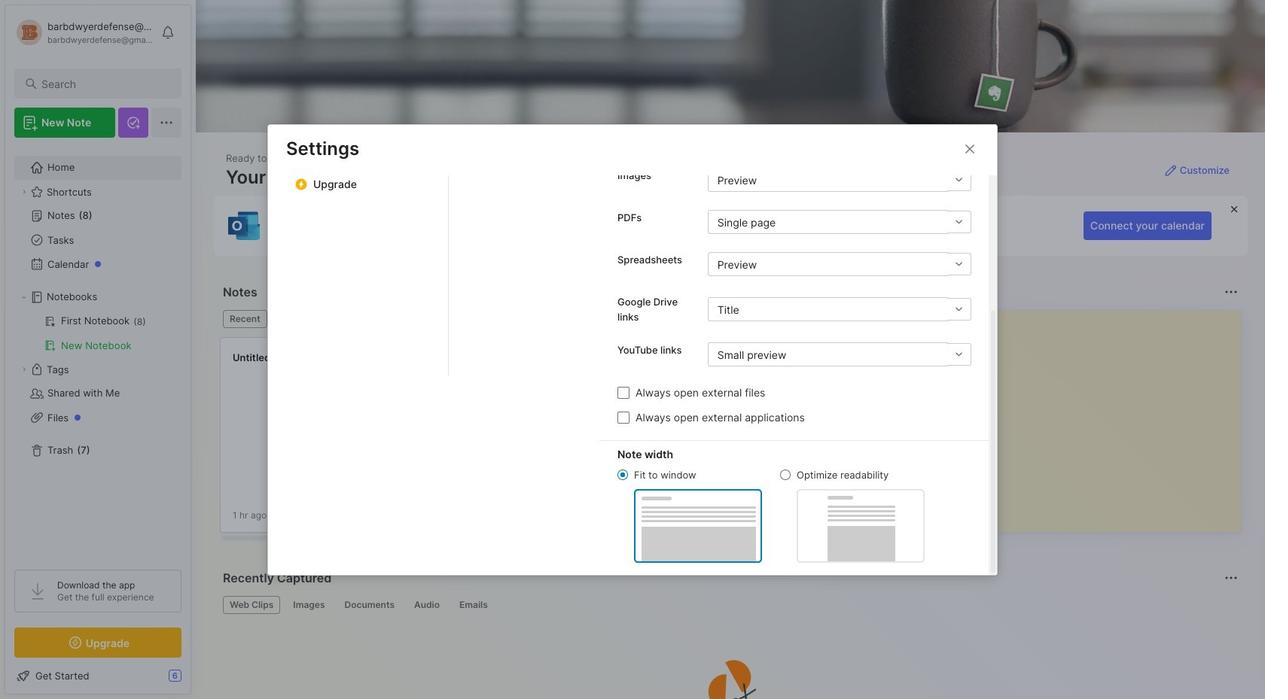 Task type: locate. For each thing, give the bounding box(es) containing it.
tab
[[223, 310, 267, 328], [223, 597, 280, 615], [287, 597, 332, 615], [338, 597, 401, 615], [408, 597, 447, 615], [453, 597, 495, 615]]

Choose default view option for PDFs field
[[708, 210, 971, 234]]

expand tags image
[[20, 365, 29, 374]]

tree
[[5, 147, 191, 557]]

none search field inside main element
[[41, 75, 168, 93]]

row group
[[220, 337, 1266, 542]]

Choose default view option for YouTube links field
[[708, 343, 971, 367]]

tree inside main element
[[5, 147, 191, 557]]

None radio
[[618, 470, 628, 481], [780, 470, 791, 481], [618, 470, 628, 481], [780, 470, 791, 481]]

None search field
[[41, 75, 168, 93]]

option group
[[618, 469, 925, 563]]

Start writing… text field
[[926, 311, 1241, 521]]

None checkbox
[[618, 387, 630, 399]]

0 vertical spatial tab list
[[449, 0, 600, 376]]

group
[[14, 310, 181, 358]]

None checkbox
[[618, 412, 630, 424]]

close image
[[961, 140, 979, 158]]

group inside tree
[[14, 310, 181, 358]]

tab list
[[449, 0, 600, 376], [223, 597, 1236, 615]]



Task type: vqa. For each thing, say whether or not it's contained in the screenshot.
tree
yes



Task type: describe. For each thing, give the bounding box(es) containing it.
main element
[[0, 0, 196, 700]]

expand notebooks image
[[20, 293, 29, 302]]

1 vertical spatial tab list
[[223, 597, 1236, 615]]

Search text field
[[41, 77, 168, 91]]

Choose default view option for Google Drive links field
[[708, 298, 971, 322]]

Choose default view option for Images field
[[708, 168, 972, 192]]

Choose default view option for Spreadsheets field
[[708, 252, 971, 276]]



